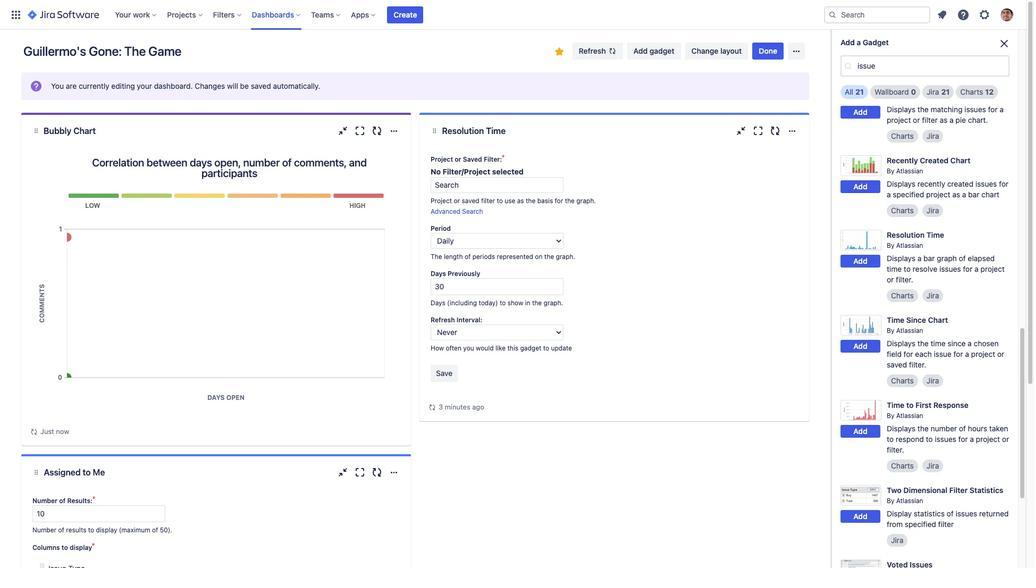 Task type: locate. For each thing, give the bounding box(es) containing it.
the inside pie chart by atlassian displays the matching issues for a project or filter as a pie chart.
[[918, 105, 929, 114]]

an arrow curved in a circular way on the button that refreshes the dashboard image for resolution time
[[428, 403, 437, 411]]

add for resolution time
[[854, 257, 868, 266]]

2 by from the top
[[887, 93, 895, 101]]

bubbly chart region
[[30, 147, 403, 437]]

refresh inside resolution time region
[[431, 316, 455, 324]]

5 by from the top
[[887, 327, 895, 335]]

Search field
[[825, 6, 931, 23], [431, 177, 564, 193]]

3 by from the top
[[887, 167, 895, 175]]

gadget right this
[[521, 344, 542, 352]]

1 vertical spatial filter
[[481, 197, 495, 205]]

1 vertical spatial bar
[[924, 254, 935, 263]]

or
[[913, 115, 921, 124], [455, 155, 462, 163], [454, 197, 460, 205], [887, 275, 894, 284], [998, 349, 1005, 359], [1003, 435, 1010, 444]]

in for show
[[525, 299, 531, 307]]

add down the time since chart image
[[854, 342, 868, 351]]

gadget inside resolution time region
[[521, 344, 542, 352]]

an arrow curved in a circular way on the button that refreshes the dashboard image inside resolution time region
[[428, 403, 437, 411]]

are
[[66, 81, 77, 90]]

by right resolution time image
[[887, 241, 895, 249]]

done link
[[753, 43, 784, 60]]

filter
[[950, 486, 968, 495]]

0 horizontal spatial issue
[[902, 41, 920, 50]]

number for number of results to display (maximum of 50).
[[32, 526, 56, 534]]

close icon image
[[998, 37, 1011, 50]]

add for recently created chart
[[854, 182, 868, 191]]

project up advanced
[[431, 197, 452, 205]]

atlassian inside resolution time by atlassian displays a bar graph of elapsed time to resolve issues for a project or filter.
[[897, 241, 924, 249]]

add button down resolution time image
[[841, 255, 881, 268]]

in inside resolution time region
[[525, 299, 531, 307]]

add button down time to first response image on the bottom right
[[841, 425, 881, 438]]

correlation between days open, number of comments, and participants
[[92, 156, 367, 179]]

for down response
[[959, 435, 968, 444]]

number
[[32, 497, 57, 505], [32, 526, 56, 534]]

filter. for to
[[887, 445, 905, 454]]

2 horizontal spatial filter
[[939, 520, 954, 529]]

0 horizontal spatial search field
[[431, 177, 564, 193]]

an arrow curved in a circular way on the button that refreshes the dashboard image inside bubbly chart region
[[30, 427, 38, 436]]

add button for two dimensional filter statistics
[[841, 510, 881, 523]]

1 vertical spatial days
[[431, 299, 446, 307]]

atlassian down recently
[[897, 167, 924, 175]]

0 horizontal spatial number
[[243, 156, 280, 169]]

two
[[887, 486, 902, 495]]

wallboard
[[875, 87, 909, 96]]

number
[[243, 156, 280, 169], [931, 424, 957, 433]]

as inside project or saved filter to use as the basis for the graph. advanced search
[[517, 197, 524, 205]]

by inside two dimensional filter statistics by atlassian display statistics of issues returned from specified filter
[[887, 497, 895, 505]]

as for project
[[953, 190, 961, 199]]

filter/project
[[443, 167, 491, 176]]

in right labels
[[944, 41, 950, 50]]

filter. inside time to first response by atlassian displays the number of hours taken to respond to issues for a project or filter.
[[887, 445, 905, 454]]

filter down statistics
[[939, 520, 954, 529]]

for down elapsed
[[964, 264, 973, 273]]

to inside resolution time by atlassian displays a bar graph of elapsed time to resolve issues for a project or filter.
[[904, 264, 911, 273]]

1 project from the top
[[431, 155, 453, 163]]

ago
[[472, 403, 484, 411]]

displays inside time to first response by atlassian displays the number of hours taken to respond to issues for a project or filter.
[[887, 424, 916, 433]]

display
[[96, 526, 117, 534], [70, 544, 92, 552]]

for inside time to first response by atlassian displays the number of hours taken to respond to issues for a project or filter.
[[959, 435, 968, 444]]

1 vertical spatial gadget
[[521, 344, 542, 352]]

jira up "dimensional"
[[927, 461, 940, 470]]

1 displays from the top
[[887, 105, 916, 114]]

resolution time region
[[428, 147, 801, 413]]

0 vertical spatial filter.
[[896, 275, 914, 284]]

issues inside pie chart by atlassian displays the matching issues for a project or filter as a pie chart.
[[965, 105, 987, 114]]

banner
[[0, 0, 1027, 30]]

jira software image
[[28, 8, 99, 21], [28, 8, 99, 21]]

add button for recently created chart
[[841, 181, 881, 193]]

filter. inside time since chart by atlassian displays the time since a chosen field for each issue for a project or saved filter.
[[909, 360, 927, 369]]

atlassian up resolve
[[897, 241, 924, 249]]

minimize resolution time image
[[735, 124, 748, 137]]

1 vertical spatial refresh
[[431, 316, 455, 324]]

0 vertical spatial display
[[96, 526, 117, 534]]

number of results to display (maximum of 50).
[[32, 526, 172, 534]]

changes
[[195, 81, 225, 90]]

maximize bubbly chart image
[[354, 124, 366, 137]]

4 atlassian from the top
[[897, 241, 924, 249]]

pie chart by atlassian displays the matching issues for a project or filter as a pie chart.
[[887, 81, 1004, 124]]

displays
[[887, 105, 916, 114], [887, 179, 916, 188], [887, 254, 916, 263], [887, 339, 916, 348], [887, 424, 916, 433]]

filter.
[[896, 275, 914, 284], [909, 360, 927, 369], [887, 445, 905, 454]]

project down chosen
[[972, 349, 996, 359]]

time left first
[[887, 401, 905, 410]]

in inside by atlassian jira issue labels in a gadget
[[944, 41, 950, 50]]

in
[[944, 41, 950, 50], [525, 299, 531, 307]]

your work button
[[112, 6, 161, 23]]

jira up first
[[927, 376, 940, 385]]

add button for pie chart
[[841, 106, 881, 119]]

statistics
[[914, 509, 945, 518]]

filter up search
[[481, 197, 495, 205]]

2 vertical spatial graph.
[[544, 299, 563, 307]]

banner containing your work
[[0, 0, 1027, 30]]

1 horizontal spatial refresh
[[579, 46, 606, 55]]

for down 12
[[989, 105, 998, 114]]

1 vertical spatial resolution
[[887, 230, 925, 239]]

graph. for the length of periods represented on the graph.
[[556, 253, 576, 261]]

first
[[916, 401, 932, 410]]

displays up 'field'
[[887, 339, 916, 348]]

for up chart on the top right
[[1000, 179, 1009, 188]]

add for two dimensional filter statistics
[[854, 512, 868, 521]]

time up graph
[[927, 230, 945, 239]]

4 by from the top
[[887, 241, 895, 249]]

since
[[907, 315, 927, 324]]

bar inside resolution time by atlassian displays a bar graph of elapsed time to resolve issues for a project or filter.
[[924, 254, 935, 263]]

6 add button from the top
[[841, 425, 881, 438]]

respond
[[896, 435, 924, 444]]

the inside time to first response by atlassian displays the number of hours taken to respond to issues for a project or filter.
[[918, 424, 929, 433]]

graph. for days (including today) to show in the graph.
[[544, 299, 563, 307]]

21 right all at the top of page
[[856, 87, 864, 96]]

2 horizontal spatial as
[[953, 190, 961, 199]]

2 21 from the left
[[942, 87, 950, 96]]

each
[[916, 349, 932, 359]]

refresh resolution time image
[[769, 124, 782, 137]]

by inside recently created chart by atlassian displays recently created issues for a specified project as a bar chart
[[887, 167, 895, 175]]

filter. down each
[[909, 360, 927, 369]]

1 add button from the top
[[841, 42, 881, 55]]

chart inside recently created chart by atlassian displays recently created issues for a specified project as a bar chart
[[951, 156, 971, 165]]

jira inside by atlassian jira issue labels in a gadget
[[887, 41, 900, 50]]

2 vertical spatial filter
[[939, 520, 954, 529]]

3 displays from the top
[[887, 254, 916, 263]]

0 vertical spatial specified
[[893, 190, 925, 199]]

graph. right basis
[[577, 197, 596, 205]]

filter. for since
[[909, 360, 927, 369]]

1 by from the top
[[887, 29, 895, 37]]

by inside pie chart by atlassian displays the matching issues for a project or filter as a pie chart.
[[887, 93, 895, 101]]

number right 'open,'
[[243, 156, 280, 169]]

2 days from the top
[[431, 299, 446, 307]]

resolution inside resolution time by atlassian displays a bar graph of elapsed time to resolve issues for a project or filter.
[[887, 230, 925, 239]]

to right columns
[[62, 544, 68, 552]]

bar inside recently created chart by atlassian displays recently created issues for a specified project as a bar chart
[[969, 190, 980, 199]]

chart up created
[[951, 156, 971, 165]]

the inside resolution time region
[[431, 253, 442, 261]]

issues inside two dimensional filter statistics by atlassian display statistics of issues returned from specified filter
[[956, 509, 978, 518]]

2 atlassian from the top
[[897, 93, 924, 101]]

an arrow curved in a circular way on the button that refreshes the dashboard image
[[428, 403, 437, 411], [30, 427, 38, 436]]

1 21 from the left
[[856, 87, 864, 96]]

7 by from the top
[[887, 497, 895, 505]]

issues down response
[[935, 435, 957, 444]]

advanced
[[431, 207, 461, 215]]

1 atlassian from the top
[[897, 29, 924, 37]]

charts down recently
[[892, 206, 914, 215]]

project or saved filter to use as the basis for the graph. advanced search
[[431, 197, 596, 215]]

0 horizontal spatial an arrow curved in a circular way on the button that refreshes the dashboard image
[[30, 427, 38, 436]]

add button for time since chart
[[841, 340, 881, 353]]

3 atlassian from the top
[[897, 167, 924, 175]]

1 horizontal spatial filter
[[923, 115, 938, 124]]

issue down since
[[934, 349, 952, 359]]

1 days from the top
[[431, 270, 446, 278]]

None text field
[[32, 505, 165, 522]]

pie
[[887, 81, 898, 90]]

the left the "length"
[[431, 253, 442, 261]]

6 by from the top
[[887, 412, 895, 420]]

4 displays from the top
[[887, 339, 916, 348]]

a inside time to first response by atlassian displays the number of hours taken to respond to issues for a project or filter.
[[970, 435, 974, 444]]

time inside time since chart by atlassian displays the time since a chosen field for each issue for a project or saved filter.
[[931, 339, 946, 348]]

1 vertical spatial graph.
[[556, 253, 576, 261]]

0 horizontal spatial gadget
[[521, 344, 542, 352]]

time to first response image
[[841, 400, 882, 421]]

atlassian down pie
[[897, 93, 924, 101]]

minimize bubbly chart image
[[337, 124, 349, 137]]

1 number from the top
[[32, 497, 57, 505]]

an arrow curved in a circular way on the button that refreshes the dashboard image left the just
[[30, 427, 38, 436]]

none submit inside resolution time region
[[431, 365, 458, 382]]

Days Previously text field
[[431, 278, 564, 295]]

for inside resolution time by atlassian displays a bar graph of elapsed time to resolve issues for a project or filter.
[[964, 264, 973, 273]]

by right time to first response image on the bottom right
[[887, 412, 895, 420]]

search image
[[829, 10, 837, 19]]

2 number from the top
[[32, 526, 56, 534]]

jira
[[887, 41, 900, 50], [892, 57, 904, 66], [927, 87, 940, 96], [927, 131, 940, 140], [927, 206, 940, 215], [927, 291, 940, 300], [927, 376, 940, 385], [927, 461, 940, 470], [892, 536, 904, 545]]

1 vertical spatial issue
[[934, 349, 952, 359]]

0 vertical spatial in
[[944, 41, 950, 50]]

5 atlassian from the top
[[897, 327, 924, 335]]

of inside resolution time region
[[465, 253, 471, 261]]

recently
[[918, 179, 946, 188]]

graph. right on at top right
[[556, 253, 576, 261]]

add button up 'pie chart' image
[[841, 42, 881, 55]]

1 horizontal spatial time
[[931, 339, 946, 348]]

days
[[431, 270, 446, 278], [431, 299, 446, 307]]

chart right pie
[[900, 81, 920, 90]]

issue inside by atlassian jira issue labels in a gadget
[[902, 41, 920, 50]]

time left resolve
[[887, 264, 902, 273]]

0 vertical spatial number
[[243, 156, 280, 169]]

more actions for assigned to me gadget image
[[388, 466, 401, 479]]

0 vertical spatial graph.
[[577, 197, 596, 205]]

projects button
[[164, 6, 207, 23]]

now
[[56, 427, 69, 436]]

0 vertical spatial filter
[[923, 115, 938, 124]]

graph. right show
[[544, 299, 563, 307]]

0 vertical spatial search field
[[825, 6, 931, 23]]

add
[[841, 38, 855, 47], [854, 44, 868, 53], [634, 46, 648, 55], [854, 108, 868, 117], [854, 182, 868, 191], [854, 257, 868, 266], [854, 342, 868, 351], [854, 427, 868, 436], [854, 512, 868, 521]]

display left "(maximum"
[[96, 526, 117, 534]]

your
[[137, 81, 152, 90]]

project down recently
[[927, 190, 951, 199]]

in for labels
[[944, 41, 950, 50]]

1 horizontal spatial gadget
[[650, 46, 675, 55]]

specified inside two dimensional filter statistics by atlassian display statistics of issues returned from specified filter
[[905, 520, 937, 529]]

1 horizontal spatial the
[[431, 253, 442, 261]]

of right graph
[[959, 254, 966, 263]]

2 vertical spatial saved
[[887, 360, 907, 369]]

of inside correlation between days open, number of comments, and participants
[[282, 156, 292, 169]]

refresh inside button
[[579, 46, 606, 55]]

the right gone:
[[124, 44, 146, 59]]

atlassian down since
[[897, 327, 924, 335]]

filter. down respond in the bottom right of the page
[[887, 445, 905, 454]]

displays inside pie chart by atlassian displays the matching issues for a project or filter as a pie chart.
[[887, 105, 916, 114]]

me
[[93, 468, 105, 477]]

of left comments,
[[282, 156, 292, 169]]

display
[[887, 509, 912, 518]]

charts for to
[[892, 461, 914, 470]]

0 vertical spatial gadget
[[650, 46, 675, 55]]

displays inside resolution time by atlassian displays a bar graph of elapsed time to resolve issues for a project or filter.
[[887, 254, 916, 263]]

1 horizontal spatial in
[[944, 41, 950, 50]]

bubbly
[[44, 126, 71, 136]]

as inside pie chart by atlassian displays the matching issues for a project or filter as a pie chart.
[[940, 115, 948, 124]]

1 vertical spatial number
[[931, 424, 957, 433]]

add for time since chart
[[854, 342, 868, 351]]

resolution time by atlassian displays a bar graph of elapsed time to resolve issues for a project or filter.
[[887, 230, 1005, 284]]

1 vertical spatial the
[[431, 253, 442, 261]]

0 vertical spatial resolution
[[442, 126, 484, 136]]

0 horizontal spatial display
[[70, 544, 92, 552]]

time since chart image
[[841, 315, 882, 336]]

add down two dimensional filter statistics image
[[854, 512, 868, 521]]

refresh left refresh image
[[579, 46, 606, 55]]

issues up chart.
[[965, 105, 987, 114]]

you
[[464, 344, 474, 352]]

atlassian inside by atlassian jira issue labels in a gadget
[[897, 29, 924, 37]]

by down two
[[887, 497, 895, 505]]

charts up recently
[[892, 131, 914, 140]]

days for days previously
[[431, 270, 446, 278]]

in right show
[[525, 299, 531, 307]]

0 vertical spatial bar
[[969, 190, 980, 199]]

add button down two dimensional filter statistics image
[[841, 510, 881, 523]]

as down created
[[953, 190, 961, 199]]

6 atlassian from the top
[[897, 412, 924, 420]]

0 horizontal spatial 21
[[856, 87, 864, 96]]

to left resolve
[[904, 264, 911, 273]]

represented
[[497, 253, 534, 261]]

0 horizontal spatial bar
[[924, 254, 935, 263]]

how
[[431, 344, 444, 352]]

filter down matching
[[923, 115, 938, 124]]

1 horizontal spatial number
[[931, 424, 957, 433]]

time inside time since chart by atlassian displays the time since a chosen field for each issue for a project or saved filter.
[[887, 315, 905, 324]]

chart inside time since chart by atlassian displays the time since a chosen field for each issue for a project or saved filter.
[[929, 315, 949, 324]]

game
[[148, 44, 182, 59]]

resolution for resolution time
[[442, 126, 484, 136]]

0 vertical spatial the
[[124, 44, 146, 59]]

add for time to first response
[[854, 427, 868, 436]]

specified down statistics
[[905, 520, 937, 529]]

1 horizontal spatial bar
[[969, 190, 980, 199]]

1 vertical spatial filter.
[[909, 360, 927, 369]]

saved inside project or saved filter to use as the basis for the graph. advanced search
[[462, 197, 480, 205]]

1 horizontal spatial saved
[[462, 197, 480, 205]]

resolution time image
[[841, 230, 882, 251]]

the up respond in the bottom right of the page
[[918, 424, 929, 433]]

2 horizontal spatial saved
[[887, 360, 907, 369]]

number up columns
[[32, 526, 56, 534]]

as inside recently created chart by atlassian displays recently created issues for a specified project as a bar chart
[[953, 190, 961, 199]]

specified
[[893, 190, 925, 199], [905, 520, 937, 529]]

1 horizontal spatial an arrow curved in a circular way on the button that refreshes the dashboard image
[[428, 403, 437, 411]]

by
[[887, 29, 895, 37], [887, 93, 895, 101], [887, 167, 895, 175], [887, 241, 895, 249], [887, 327, 895, 335], [887, 412, 895, 420], [887, 497, 895, 505]]

0 horizontal spatial refresh
[[431, 316, 455, 324]]

0 vertical spatial saved
[[251, 81, 271, 90]]

project
[[431, 155, 453, 163], [431, 197, 452, 205]]

add button down the time since chart image
[[841, 340, 881, 353]]

add gadget button
[[628, 43, 681, 60]]

atlassian down first
[[897, 412, 924, 420]]

notifications image
[[936, 8, 949, 21]]

use
[[505, 197, 516, 205]]

1 horizontal spatial display
[[96, 526, 117, 534]]

correlation
[[92, 156, 144, 169]]

0 horizontal spatial filter
[[481, 197, 495, 205]]

charts up two
[[892, 461, 914, 470]]

chosen
[[974, 339, 999, 348]]

saved down 'field'
[[887, 360, 907, 369]]

add inside button
[[634, 46, 648, 55]]

3 add button from the top
[[841, 181, 881, 193]]

issues down graph
[[940, 264, 962, 273]]

jira down recently
[[927, 206, 940, 215]]

search field up 'add a gadget' in the top right of the page
[[825, 6, 931, 23]]

2 add button from the top
[[841, 106, 881, 119]]

graph
[[937, 254, 957, 263]]

0 horizontal spatial time
[[887, 264, 902, 273]]

an arrow curved in a circular way on the button that refreshes the dashboard image left 3
[[428, 403, 437, 411]]

0 vertical spatial number
[[32, 497, 57, 505]]

add button for resolution time
[[841, 255, 881, 268]]

number inside correlation between days open, number of comments, and participants
[[243, 156, 280, 169]]

saved
[[463, 155, 482, 163]]

2 displays from the top
[[887, 179, 916, 188]]

12
[[986, 87, 994, 96]]

1 vertical spatial in
[[525, 299, 531, 307]]

gadget
[[650, 46, 675, 55], [521, 344, 542, 352]]

number down assigned
[[32, 497, 57, 505]]

refresh bubbly chart image
[[371, 124, 384, 137]]

1 horizontal spatial issue
[[934, 349, 952, 359]]

gadget down help image
[[958, 41, 983, 50]]

5 displays from the top
[[887, 424, 916, 433]]

more actions for resolution time gadget image
[[786, 124, 799, 137]]

you are currently editing your dashboard. changes will be saved automatically.
[[51, 81, 320, 90]]

2 vertical spatial filter.
[[887, 445, 905, 454]]

1 horizontal spatial 21
[[942, 87, 950, 96]]

refresh down (including
[[431, 316, 455, 324]]

charts left 12
[[961, 87, 984, 96]]

1 vertical spatial project
[[431, 197, 452, 205]]

project down wallboard 0
[[887, 115, 911, 124]]

4 add button from the top
[[841, 255, 881, 268]]

would
[[476, 344, 494, 352]]

of right the "length"
[[465, 253, 471, 261]]

1 horizontal spatial resolution
[[887, 230, 925, 239]]

change
[[692, 46, 719, 55]]

(maximum
[[119, 526, 150, 534]]

gadget left change
[[650, 46, 675, 55]]

50).
[[160, 526, 172, 534]]

0 horizontal spatial gadget
[[863, 38, 889, 47]]

0 horizontal spatial resolution
[[442, 126, 484, 136]]

1 horizontal spatial gadget
[[958, 41, 983, 50]]

of
[[282, 156, 292, 169], [465, 253, 471, 261], [959, 254, 966, 263], [960, 424, 966, 433], [59, 497, 66, 505], [947, 509, 954, 518], [58, 526, 64, 534], [152, 526, 158, 534]]

0 vertical spatial time
[[887, 264, 902, 273]]

pie chart image
[[841, 81, 882, 102]]

help image
[[957, 8, 970, 21]]

5 add button from the top
[[841, 340, 881, 353]]

issue
[[902, 41, 920, 50], [934, 349, 952, 359]]

0 vertical spatial issue
[[902, 41, 920, 50]]

7 add button from the top
[[841, 510, 881, 523]]

saved right be
[[251, 81, 271, 90]]

days for days (including today) to show in the graph.
[[431, 299, 446, 307]]

of right statistics
[[947, 509, 954, 518]]

the right basis
[[565, 197, 575, 205]]

project or saved filter:
[[431, 155, 502, 163]]

displays down recently
[[887, 179, 916, 188]]

displays down wallboard 0
[[887, 105, 916, 114]]

days down the "length"
[[431, 270, 446, 278]]

issue left labels
[[902, 41, 920, 50]]

by down pie
[[887, 93, 895, 101]]

7 atlassian from the top
[[897, 497, 924, 505]]

project inside project or saved filter to use as the basis for the graph. advanced search
[[431, 197, 452, 205]]

resolution time
[[442, 126, 506, 136]]

the length of periods represented on the graph.
[[431, 253, 576, 261]]

1 vertical spatial an arrow curved in a circular way on the button that refreshes the dashboard image
[[30, 427, 38, 436]]

time inside time to first response by atlassian displays the number of hours taken to respond to issues for a project or filter.
[[887, 401, 905, 410]]

2 project from the top
[[431, 197, 452, 205]]

just now
[[40, 427, 69, 436]]

0 horizontal spatial as
[[517, 197, 524, 205]]

of inside two dimensional filter statistics by atlassian display statistics of issues returned from specified filter
[[947, 509, 954, 518]]

columns to display
[[32, 544, 92, 552]]

1 vertical spatial display
[[70, 544, 92, 552]]

atlassian
[[897, 29, 924, 37], [897, 93, 924, 101], [897, 167, 924, 175], [897, 241, 924, 249], [897, 327, 924, 335], [897, 412, 924, 420], [897, 497, 924, 505]]

add gadget
[[634, 46, 675, 55]]

0 vertical spatial an arrow curved in a circular way on the button that refreshes the dashboard image
[[428, 403, 437, 411]]

maximize resolution time image
[[752, 124, 765, 137]]

by inside time since chart by atlassian displays the time since a chosen field for each issue for a project or saved filter.
[[887, 327, 895, 335]]

automatically.
[[273, 81, 320, 90]]

1 horizontal spatial as
[[940, 115, 948, 124]]

no
[[431, 167, 441, 176]]

time up filter:
[[486, 126, 506, 136]]

issues down filter
[[956, 509, 978, 518]]

graph.
[[577, 197, 596, 205], [556, 253, 576, 261], [544, 299, 563, 307]]

created
[[948, 179, 974, 188]]

1 horizontal spatial search field
[[825, 6, 931, 23]]

1 vertical spatial time
[[931, 339, 946, 348]]

gadget inside by atlassian jira issue labels in a gadget
[[958, 41, 983, 50]]

length
[[444, 253, 463, 261]]

0 horizontal spatial in
[[525, 299, 531, 307]]

search field down selected
[[431, 177, 564, 193]]

1 vertical spatial saved
[[462, 197, 480, 205]]

displays up respond in the bottom right of the page
[[887, 424, 916, 433]]

atlassian inside pie chart by atlassian displays the matching issues for a project or filter as a pie chart.
[[897, 93, 924, 101]]

refresh assigned to me image
[[371, 466, 384, 479]]

assigned to me
[[44, 468, 105, 477]]

0 vertical spatial project
[[431, 155, 453, 163]]

0 vertical spatial refresh
[[579, 46, 606, 55]]

display down results
[[70, 544, 92, 552]]

Search gadgets field
[[855, 56, 1009, 76]]

1 vertical spatial search field
[[431, 177, 564, 193]]

layout
[[721, 46, 742, 55]]

as for filter
[[940, 115, 948, 124]]

two dimensional filter statistics by atlassian display statistics of issues returned from specified filter
[[887, 486, 1009, 529]]

like
[[496, 344, 506, 352]]

None submit
[[431, 365, 458, 382]]

1 vertical spatial number
[[32, 526, 56, 534]]

the down jira 21
[[918, 105, 929, 114]]

add down resolution time image
[[854, 257, 868, 266]]

0 vertical spatial days
[[431, 270, 446, 278]]

project up no in the left of the page
[[431, 155, 453, 163]]

1 vertical spatial specified
[[905, 520, 937, 529]]

bar up resolve
[[924, 254, 935, 263]]



Task type: vqa. For each thing, say whether or not it's contained in the screenshot.
now
yes



Task type: describe. For each thing, give the bounding box(es) containing it.
change layout
[[692, 46, 742, 55]]

dimensional
[[904, 486, 948, 495]]

change layout button
[[685, 43, 749, 60]]

since
[[948, 339, 966, 348]]

recently
[[887, 156, 919, 165]]

specified inside recently created chart by atlassian displays recently created issues for a specified project as a bar chart
[[893, 190, 925, 199]]

jira right "0"
[[927, 87, 940, 96]]

by inside time to first response by atlassian displays the number of hours taken to respond to issues for a project or filter.
[[887, 412, 895, 420]]

by atlassian jira issue labels in a gadget
[[887, 29, 983, 50]]

recently created chart image
[[841, 155, 882, 176]]

filters button
[[210, 6, 246, 23]]

or inside time since chart by atlassian displays the time since a chosen field for each issue for a project or saved filter.
[[998, 349, 1005, 359]]

resolution for resolution time by atlassian displays a bar graph of elapsed time to resolve issues for a project or filter.
[[887, 230, 925, 239]]

number of results:
[[32, 497, 93, 505]]

jira 21
[[927, 87, 950, 96]]

of inside time to first response by atlassian displays the number of hours taken to respond to issues for a project or filter.
[[960, 424, 966, 433]]

results:
[[67, 497, 93, 505]]

for inside pie chart by atlassian displays the matching issues for a project or filter as a pie chart.
[[989, 105, 998, 114]]

all 21
[[845, 87, 864, 96]]

by inside by atlassian jira issue labels in a gadget
[[887, 29, 895, 37]]

the right show
[[532, 299, 542, 307]]

days (including today) to show in the graph.
[[431, 299, 563, 307]]

time inside resolution time by atlassian displays a bar graph of elapsed time to resolve issues for a project or filter.
[[887, 264, 902, 273]]

selected
[[492, 167, 524, 176]]

field
[[887, 349, 902, 359]]

the left basis
[[526, 197, 536, 205]]

or inside pie chart by atlassian displays the matching issues for a project or filter as a pie chart.
[[913, 115, 921, 124]]

the inside time since chart by atlassian displays the time since a chosen field for each issue for a project or saved filter.
[[918, 339, 929, 348]]

search field inside resolution time region
[[431, 177, 564, 193]]

editing
[[111, 81, 135, 90]]

of left results:
[[59, 497, 66, 505]]

two dimensional filter statistics image
[[841, 485, 882, 506]]

to left first
[[907, 401, 914, 410]]

create
[[394, 10, 417, 19]]

hours
[[968, 424, 988, 433]]

you
[[51, 81, 64, 90]]

guillermo's
[[23, 44, 86, 59]]

21 for all 21
[[856, 87, 864, 96]]

between
[[147, 156, 187, 169]]

dashboards button
[[249, 6, 305, 23]]

project for project or saved filter:
[[431, 155, 453, 163]]

to inside project or saved filter to use as the basis for the graph. advanced search
[[497, 197, 503, 205]]

work
[[133, 10, 150, 19]]

projects
[[167, 10, 196, 19]]

saved inside time since chart by atlassian displays the time since a chosen field for each issue for a project or saved filter.
[[887, 360, 907, 369]]

statistics
[[970, 486, 1004, 495]]

project inside resolution time by atlassian displays a bar graph of elapsed time to resolve issues for a project or filter.
[[981, 264, 1005, 273]]

filter. inside resolution time by atlassian displays a bar graph of elapsed time to resolve issues for a project or filter.
[[896, 275, 914, 284]]

an arrow curved in a circular way on the button that refreshes the dashboard image for bubbly chart
[[30, 427, 38, 436]]

time since chart by atlassian displays the time since a chosen field for each issue for a project or saved filter.
[[887, 315, 1005, 369]]

resolve
[[913, 264, 938, 273]]

more actions for bubbly chart gadget image
[[388, 124, 401, 137]]

0 horizontal spatial the
[[124, 44, 146, 59]]

chart inside pie chart by atlassian displays the matching issues for a project or filter as a pie chart.
[[900, 81, 920, 90]]

issue inside time since chart by atlassian displays the time since a chosen field for each issue for a project or saved filter.
[[934, 349, 952, 359]]

project for project or saved filter to use as the basis for the graph. advanced search
[[431, 197, 452, 205]]

add button for time to first response
[[841, 425, 881, 438]]

displays inside time since chart by atlassian displays the time since a chosen field for each issue for a project or saved filter.
[[887, 339, 916, 348]]

results
[[66, 526, 86, 534]]

by inside resolution time by atlassian displays a bar graph of elapsed time to resolve issues for a project or filter.
[[887, 241, 895, 249]]

to right results
[[88, 526, 94, 534]]

graph. inside project or saved filter to use as the basis for the graph. advanced search
[[577, 197, 596, 205]]

pie
[[956, 115, 967, 124]]

to left show
[[500, 299, 506, 307]]

charts for created
[[892, 206, 914, 215]]

(including
[[447, 299, 477, 307]]

returned
[[980, 509, 1009, 518]]

update
[[551, 344, 572, 352]]

for down since
[[954, 349, 964, 359]]

filters
[[213, 10, 235, 19]]

the right on at top right
[[545, 253, 554, 261]]

charts for time
[[892, 291, 914, 300]]

on
[[535, 253, 543, 261]]

previously
[[448, 270, 481, 278]]

minimize assigned to me image
[[337, 466, 349, 479]]

labels
[[922, 41, 942, 50]]

more dashboard actions image
[[790, 45, 803, 57]]

to left respond in the bottom right of the page
[[887, 435, 894, 444]]

atlassian inside time to first response by atlassian displays the number of hours taken to respond to issues for a project or filter.
[[897, 412, 924, 420]]

appswitcher icon image
[[10, 8, 22, 21]]

jira down resolve
[[927, 291, 940, 300]]

0 horizontal spatial saved
[[251, 81, 271, 90]]

apps
[[351, 10, 369, 19]]

just
[[40, 427, 54, 436]]

or inside time to first response by atlassian displays the number of hours taken to respond to issues for a project or filter.
[[1003, 435, 1010, 444]]

teams
[[311, 10, 334, 19]]

issues inside resolution time by atlassian displays a bar graph of elapsed time to resolve issues for a project or filter.
[[940, 264, 962, 273]]

periods
[[473, 253, 495, 261]]

participants
[[202, 167, 258, 179]]

voted issues image
[[841, 560, 882, 568]]

jira up pie
[[892, 57, 904, 66]]

to right respond in the bottom right of the page
[[926, 435, 933, 444]]

star guillermo's gone: the game image
[[553, 45, 566, 58]]

for inside recently created chart by atlassian displays recently created issues for a specified project as a bar chart
[[1000, 179, 1009, 188]]

filter:
[[484, 155, 502, 163]]

add for pie chart
[[854, 108, 868, 117]]

from
[[887, 520, 903, 529]]

project inside recently created chart by atlassian displays recently created issues for a specified project as a bar chart
[[927, 190, 951, 199]]

jira up created
[[927, 131, 940, 140]]

add up 'pie chart' image
[[854, 44, 868, 53]]

project inside time to first response by atlassian displays the number of hours taken to respond to issues for a project or filter.
[[976, 435, 1001, 444]]

time inside resolution time by atlassian displays a bar graph of elapsed time to resolve issues for a project or filter.
[[927, 230, 945, 239]]

this
[[508, 344, 519, 352]]

comments,
[[294, 156, 347, 169]]

maximize assigned to me image
[[354, 466, 366, 479]]

your profile and settings image
[[1001, 8, 1014, 21]]

refresh interval:
[[431, 316, 483, 324]]

period
[[431, 224, 451, 232]]

apps button
[[348, 6, 380, 23]]

and
[[349, 156, 367, 169]]

dashboards
[[252, 10, 294, 19]]

open,
[[215, 156, 241, 169]]

search field inside banner
[[825, 6, 931, 23]]

to left the me
[[83, 468, 91, 477]]

of left 50).
[[152, 526, 158, 534]]

for right 'field'
[[904, 349, 914, 359]]

add up all at the top of page
[[841, 38, 855, 47]]

your work
[[115, 10, 150, 19]]

of inside resolution time by atlassian displays a bar graph of elapsed time to resolve issues for a project or filter.
[[959, 254, 966, 263]]

issues inside recently created chart by atlassian displays recently created issues for a specified project as a bar chart
[[976, 179, 998, 188]]

interval:
[[457, 316, 483, 324]]

days
[[190, 156, 212, 169]]

jira down from
[[892, 536, 904, 545]]

created
[[920, 156, 949, 165]]

to left update
[[543, 344, 550, 352]]

displays inside recently created chart by atlassian displays recently created issues for a specified project as a bar chart
[[887, 179, 916, 188]]

a inside by atlassian jira issue labels in a gadget
[[952, 41, 956, 50]]

of left results
[[58, 526, 64, 534]]

days previously
[[431, 270, 481, 278]]

guillermo's gone: the game
[[23, 44, 182, 59]]

project inside pie chart by atlassian displays the matching issues for a project or filter as a pie chart.
[[887, 115, 911, 124]]

currently
[[79, 81, 109, 90]]

charts for chart
[[892, 131, 914, 140]]

charts for since
[[892, 376, 914, 385]]

filter inside two dimensional filter statistics by atlassian display statistics of issues returned from specified filter
[[939, 520, 954, 529]]

primary element
[[6, 0, 825, 30]]

or inside project or saved filter to use as the basis for the graph. advanced search
[[454, 197, 460, 205]]

wallboard 0
[[875, 87, 917, 96]]

time to first response by atlassian displays the number of hours taken to respond to issues for a project or filter.
[[887, 401, 1010, 454]]

all
[[845, 87, 854, 96]]

atlassian inside time since chart by atlassian displays the time since a chosen field for each issue for a project or saved filter.
[[897, 327, 924, 335]]

bubbly chart
[[44, 126, 96, 136]]

advanced search link
[[431, 207, 483, 215]]

will
[[227, 81, 238, 90]]

gadget inside add gadget button
[[650, 46, 675, 55]]

refresh for refresh interval:
[[431, 316, 455, 324]]

done
[[759, 46, 778, 55]]

number for number of results:
[[32, 497, 57, 505]]

refresh for refresh
[[579, 46, 606, 55]]

refresh image
[[608, 47, 617, 55]]

teams button
[[308, 6, 345, 23]]

issues inside time to first response by atlassian displays the number of hours taken to respond to issues for a project or filter.
[[935, 435, 957, 444]]

chart
[[982, 190, 1000, 199]]

today)
[[479, 299, 498, 307]]

columns
[[32, 544, 60, 552]]

project inside time since chart by atlassian displays the time since a chosen field for each issue for a project or saved filter.
[[972, 349, 996, 359]]

filter inside pie chart by atlassian displays the matching issues for a project or filter as a pie chart.
[[923, 115, 938, 124]]

create button
[[387, 6, 424, 23]]

add a gadget
[[841, 38, 889, 47]]

atlassian inside recently created chart by atlassian displays recently created issues for a specified project as a bar chart
[[897, 167, 924, 175]]

21 for jira 21
[[942, 87, 950, 96]]

atlassian inside two dimensional filter statistics by atlassian display statistics of issues returned from specified filter
[[897, 497, 924, 505]]

settings image
[[979, 8, 992, 21]]

for inside project or saved filter to use as the basis for the graph. advanced search
[[555, 197, 563, 205]]

basis
[[538, 197, 553, 205]]

number inside time to first response by atlassian displays the number of hours taken to respond to issues for a project or filter.
[[931, 424, 957, 433]]

filter inside project or saved filter to use as the basis for the graph. advanced search
[[481, 197, 495, 205]]

3
[[439, 403, 443, 411]]

or inside resolution time by atlassian displays a bar graph of elapsed time to resolve issues for a project or filter.
[[887, 275, 894, 284]]

taken
[[990, 424, 1009, 433]]

chart right bubbly at the top
[[73, 126, 96, 136]]



